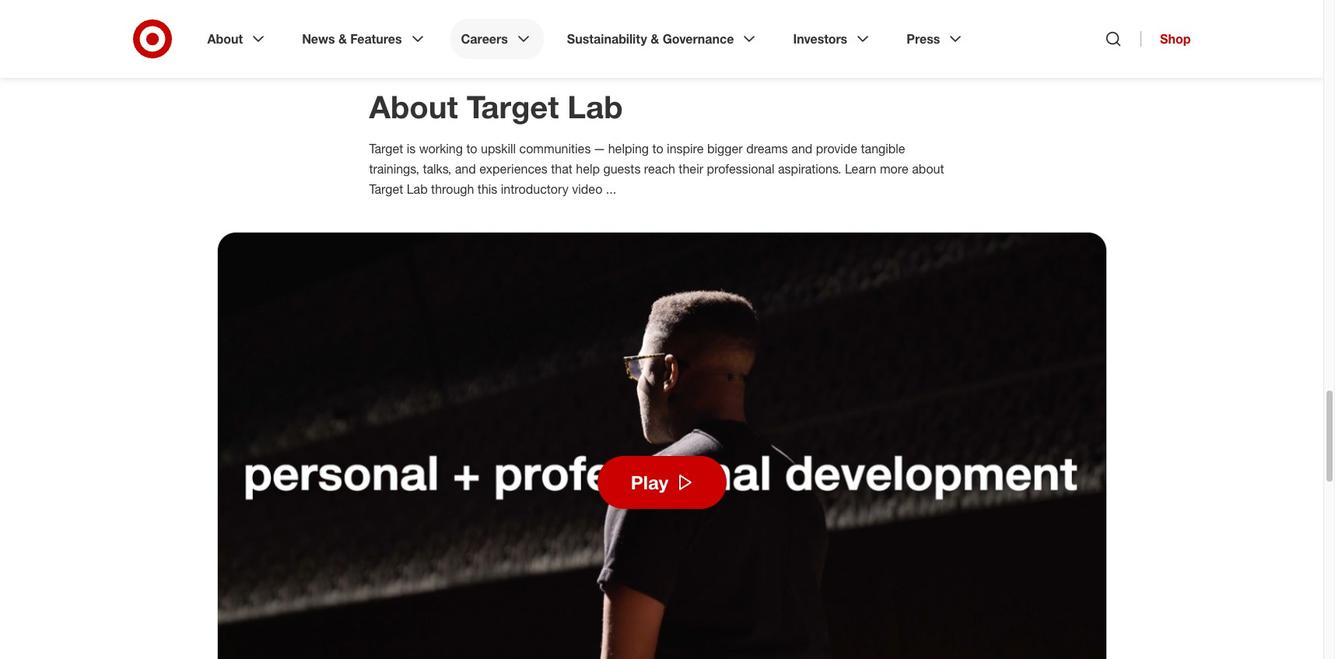 Task type: locate. For each thing, give the bounding box(es) containing it.
target up upskill
[[467, 88, 559, 125]]

lab down talks,
[[407, 181, 428, 197]]

1 horizontal spatial to
[[653, 141, 664, 156]]

play button
[[597, 456, 727, 509]]

target down "trainings,"
[[369, 181, 403, 197]]

1 horizontal spatial lab
[[568, 88, 623, 125]]

video
[[572, 181, 603, 197]]

1 vertical spatial target
[[369, 141, 403, 156]]

reach
[[644, 161, 676, 176]]

governance
[[663, 31, 734, 47]]

&
[[339, 31, 347, 47], [651, 31, 659, 47]]

aspirations.
[[778, 161, 842, 176]]

dreams
[[747, 141, 788, 156]]

about
[[207, 31, 243, 47], [369, 88, 458, 125]]

provide
[[816, 141, 858, 156]]

1 horizontal spatial &
[[651, 31, 659, 47]]

news & features link
[[291, 19, 438, 59]]

press
[[907, 31, 941, 47]]

to left upskill
[[467, 141, 478, 156]]

to
[[467, 141, 478, 156], [653, 141, 664, 156]]

communities
[[520, 141, 591, 156]]

tangible
[[861, 141, 906, 156]]

introducing: target lab events image
[[218, 232, 1106, 659]]

sustainability
[[567, 31, 647, 47]]

0 vertical spatial target
[[467, 88, 559, 125]]

1 & from the left
[[339, 31, 347, 47]]

& for sustainability
[[651, 31, 659, 47]]

help
[[576, 161, 600, 176]]

0 horizontal spatial lab
[[407, 181, 428, 197]]

0 vertical spatial and
[[792, 141, 813, 156]]

0 horizontal spatial &
[[339, 31, 347, 47]]

investors link
[[783, 19, 884, 59]]

& right the news
[[339, 31, 347, 47]]

inspire
[[667, 141, 704, 156]]

0 horizontal spatial and
[[455, 161, 476, 176]]

0 vertical spatial lab
[[568, 88, 623, 125]]

1 horizontal spatial about
[[369, 88, 458, 125]]

sustainability & governance
[[567, 31, 734, 47]]

lab up —
[[568, 88, 623, 125]]

experiences
[[480, 161, 548, 176]]

& for news
[[339, 31, 347, 47]]

and up through
[[455, 161, 476, 176]]

this
[[478, 181, 498, 197]]

2 to from the left
[[653, 141, 664, 156]]

play
[[631, 471, 668, 494]]

to up reach
[[653, 141, 664, 156]]

1 vertical spatial and
[[455, 161, 476, 176]]

1 vertical spatial lab
[[407, 181, 428, 197]]

target is working to upskill communities — helping to inspire bigger dreams and provide tangible trainings, talks, and experiences that help guests reach their professional aspirations. learn more about target lab through this introductory video ...
[[369, 141, 945, 197]]

sustainability & governance link
[[556, 19, 770, 59]]

1 vertical spatial about
[[369, 88, 458, 125]]

2 & from the left
[[651, 31, 659, 47]]

target
[[467, 88, 559, 125], [369, 141, 403, 156], [369, 181, 403, 197]]

and
[[792, 141, 813, 156], [455, 161, 476, 176]]

0 vertical spatial about
[[207, 31, 243, 47]]

0 horizontal spatial to
[[467, 141, 478, 156]]

0 horizontal spatial about
[[207, 31, 243, 47]]

about for about target lab
[[369, 88, 458, 125]]

features
[[351, 31, 402, 47]]

about
[[912, 161, 945, 176]]

investors
[[793, 31, 848, 47]]

about for about
[[207, 31, 243, 47]]

target up "trainings,"
[[369, 141, 403, 156]]

is
[[407, 141, 416, 156]]

& left governance
[[651, 31, 659, 47]]

news
[[302, 31, 335, 47]]

lab inside target is working to upskill communities — helping to inspire bigger dreams and provide tangible trainings, talks, and experiences that help guests reach their professional aspirations. learn more about target lab through this introductory video ...
[[407, 181, 428, 197]]

about target lab
[[369, 88, 623, 125]]

—
[[595, 141, 605, 156]]

lab
[[568, 88, 623, 125], [407, 181, 428, 197]]

shop
[[1161, 31, 1191, 47]]

shop link
[[1141, 31, 1191, 47]]

and up aspirations.
[[792, 141, 813, 156]]



Task type: vqa. For each thing, say whether or not it's contained in the screenshot.
'for'
no



Task type: describe. For each thing, give the bounding box(es) containing it.
news & features
[[302, 31, 402, 47]]

1 to from the left
[[467, 141, 478, 156]]

2 vertical spatial target
[[369, 181, 403, 197]]

that
[[551, 161, 573, 176]]

about link
[[197, 19, 279, 59]]

their
[[679, 161, 704, 176]]

guests
[[604, 161, 641, 176]]

introductory
[[501, 181, 569, 197]]

careers
[[461, 31, 508, 47]]

...
[[606, 181, 617, 197]]

careers link
[[450, 19, 544, 59]]

professional
[[707, 161, 775, 176]]

working
[[419, 141, 463, 156]]

learn
[[845, 161, 877, 176]]

helping
[[608, 141, 649, 156]]

1 horizontal spatial and
[[792, 141, 813, 156]]

bigger
[[708, 141, 743, 156]]

upskill
[[481, 141, 516, 156]]

talks,
[[423, 161, 452, 176]]

through
[[431, 181, 474, 197]]

trainings,
[[369, 161, 419, 176]]

more
[[880, 161, 909, 176]]

press link
[[896, 19, 976, 59]]



